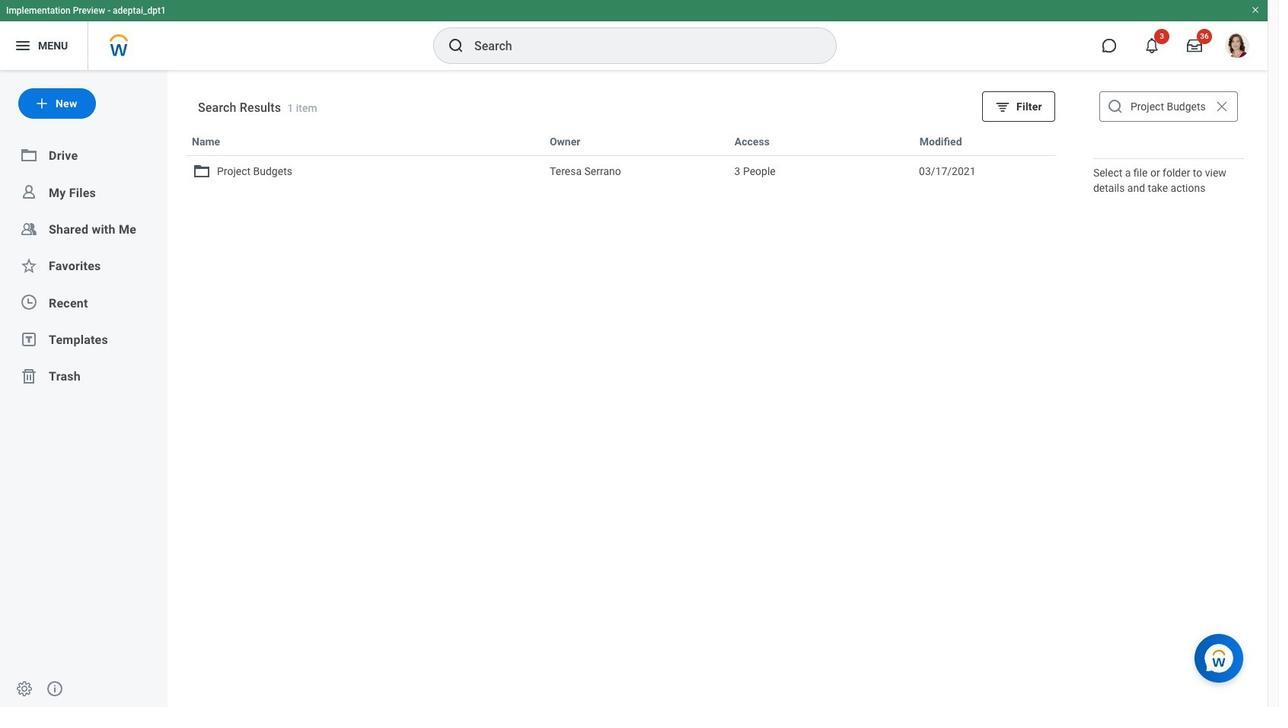 Task type: locate. For each thing, give the bounding box(es) containing it.
x image
[[1214, 99, 1230, 114]]

search drive field
[[1099, 91, 1238, 122]]

star image
[[20, 257, 38, 275]]

filter image
[[995, 99, 1010, 114]]

row
[[186, 126, 1055, 156], [186, 156, 1055, 187]]

plus image
[[34, 96, 49, 111]]

inbox large image
[[1187, 38, 1202, 53]]

cell
[[544, 157, 728, 186]]

clock image
[[20, 293, 38, 312]]

folder image
[[193, 162, 211, 180], [193, 162, 211, 180]]

grid inside item list element
[[186, 126, 1055, 707]]

gear image
[[15, 680, 33, 698]]

banner
[[0, 0, 1268, 70]]

grid
[[186, 126, 1055, 707]]

Search Workday  search field
[[474, 29, 805, 62]]



Task type: describe. For each thing, give the bounding box(es) containing it.
search image
[[447, 37, 465, 55]]

folder open image
[[20, 146, 38, 165]]

2 row from the top
[[186, 156, 1055, 187]]

notifications large image
[[1144, 38, 1160, 53]]

1 row from the top
[[186, 126, 1055, 156]]

close environment banner image
[[1251, 5, 1260, 14]]

profile logan mcneil image
[[1225, 33, 1249, 61]]

breadcrumb element
[[192, 89, 909, 127]]

search image
[[1106, 97, 1124, 116]]

cell inside row
[[544, 157, 728, 186]]

shared with me image
[[20, 220, 38, 238]]

trash image
[[20, 367, 38, 385]]

info image
[[46, 680, 64, 698]]

justify image
[[14, 37, 32, 55]]

user image
[[20, 183, 38, 201]]

item list element
[[167, 70, 1073, 707]]



Task type: vqa. For each thing, say whether or not it's contained in the screenshot.
2nd inbox icon from the top's ago
no



